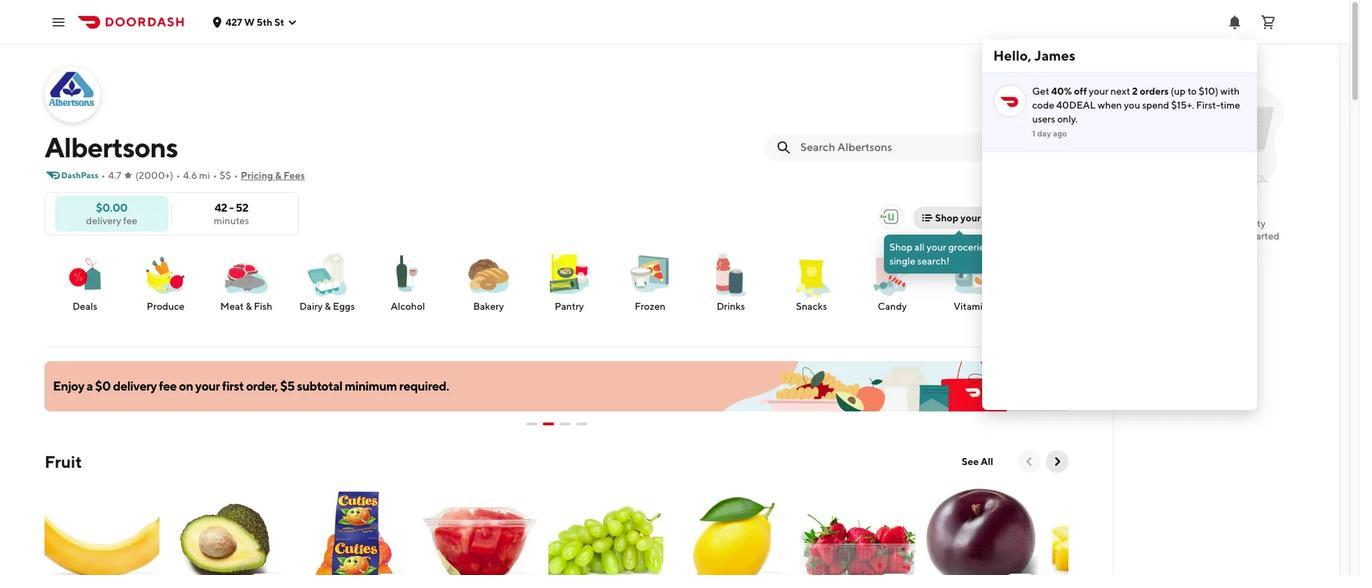 Task type: describe. For each thing, give the bounding box(es) containing it.
is
[[1229, 218, 1236, 229]]

1 vertical spatial delivery
[[113, 379, 157, 394]]

st
[[275, 16, 284, 28]]

snacks link
[[777, 249, 847, 313]]

items
[[1195, 231, 1219, 242]]

dairy
[[300, 301, 323, 312]]

hass avocado image
[[171, 484, 286, 575]]

alcohol image
[[383, 249, 433, 299]]

candy link
[[858, 249, 928, 313]]

0 in cart. click to edit quantity image for watermelon cup (12 oz) image
[[507, 574, 527, 575]]

fees
[[284, 170, 305, 181]]

albertsons
[[45, 131, 178, 164]]

bakery link
[[454, 249, 524, 313]]

frozen image
[[625, 249, 676, 299]]

code
[[1033, 100, 1055, 111]]

produce
[[147, 301, 185, 312]]

snacks image
[[787, 249, 837, 299]]

pantry
[[555, 301, 584, 312]]

5th
[[257, 16, 273, 28]]

alcohol link
[[373, 249, 443, 313]]

black plum (each) image
[[927, 484, 1042, 575]]

snacks
[[797, 301, 828, 312]]

$0.00 delivery fee
[[86, 201, 137, 226]]

40%
[[1052, 86, 1073, 97]]

pantry image
[[545, 249, 595, 299]]

427 w 5th st
[[226, 16, 284, 28]]

minimum
[[345, 379, 397, 394]]

427
[[226, 16, 242, 28]]

day
[[1038, 128, 1052, 139]]

42 - 52 minutes
[[214, 201, 249, 226]]

your right on
[[195, 379, 220, 394]]

off
[[1075, 86, 1088, 97]]

get
[[1033, 86, 1050, 97]]

vitamins link
[[939, 249, 1008, 313]]

single
[[890, 256, 916, 267]]

produce link
[[131, 249, 201, 313]]

$5
[[280, 379, 295, 394]]

minutes
[[214, 215, 249, 226]]

empty retail cart image
[[1162, 70, 1293, 201]]

order,
[[246, 379, 278, 394]]

enjoy a $0 delivery fee on your first order, $5 subtotal minimum required.
[[53, 379, 449, 394]]

enjoy
[[53, 379, 84, 394]]

fee inside the $0.00 delivery fee
[[123, 215, 137, 226]]

• 4.6 mi • $$ • pricing & fees
[[176, 170, 305, 181]]

-
[[229, 201, 234, 214]]

deals image
[[60, 249, 110, 299]]

4.7
[[108, 170, 122, 181]]

1 vertical spatial a
[[87, 379, 93, 394]]

large lemon image
[[675, 484, 790, 575]]

cotton candy grapes (bunch) image
[[549, 484, 664, 575]]

0 in cart. click to edit quantity image for cotton candy grapes (bunch) image
[[633, 574, 653, 575]]

deals
[[73, 301, 97, 312]]

Search Albertsons search field
[[801, 140, 1055, 155]]

pricing
[[241, 170, 273, 181]]

dashpass
[[61, 170, 99, 180]]

1 day ago
[[1033, 128, 1068, 139]]

(2000+)
[[135, 170, 173, 181]]

dairy & eggs
[[300, 301, 355, 312]]

2
[[1133, 86, 1139, 97]]

all
[[915, 242, 925, 253]]

see all
[[962, 456, 994, 467]]

1 • from the left
[[101, 170, 105, 181]]

notification bell image
[[1227, 14, 1244, 30]]

your inside shop all your groceries in a single search!
[[927, 242, 947, 253]]

427 w 5th st button
[[212, 16, 298, 28]]

$0.00
[[96, 201, 128, 214]]

candy image
[[868, 249, 918, 299]]

orders
[[1141, 86, 1170, 97]]

shop your list button
[[913, 207, 1006, 229]]

on
[[179, 379, 193, 394]]

get
[[1232, 231, 1247, 242]]

0 in cart. click to edit quantity image for black plum (each) image
[[1012, 574, 1031, 575]]

drinks image
[[706, 249, 756, 299]]

meat & fish link
[[212, 249, 281, 313]]

drinks
[[717, 301, 745, 312]]

shop for shop your list
[[936, 212, 959, 224]]

w
[[244, 16, 255, 28]]

cart
[[1210, 218, 1228, 229]]

pantry link
[[535, 249, 605, 313]]

40deal
[[1057, 100, 1096, 111]]

0 in cart. click to edit quantity image for banana (each) 'image'
[[129, 574, 148, 575]]

1 horizontal spatial &
[[275, 170, 282, 181]]

add
[[1174, 231, 1193, 242]]

albertsons image
[[46, 68, 99, 121]]

logo image
[[880, 205, 902, 228]]

strawberries (pack) image
[[801, 484, 916, 575]]



Task type: vqa. For each thing, say whether or not it's contained in the screenshot.
Candy Image at the right of the page
yes



Task type: locate. For each thing, give the bounding box(es) containing it.
when
[[1098, 100, 1123, 111]]

(up to $10) with code 40deal when you spend $15+. first-time users only.
[[1033, 86, 1241, 125]]

$0
[[95, 379, 111, 394]]

$10)
[[1199, 86, 1219, 97]]

&
[[275, 170, 282, 181], [246, 301, 252, 312], [325, 301, 331, 312]]

2 0 in cart. click to edit quantity image from the left
[[381, 574, 400, 575]]

your up search!
[[927, 242, 947, 253]]

shop up single
[[890, 242, 913, 253]]

see
[[962, 456, 979, 467]]

shop inside shop all your groceries in a single search!
[[890, 242, 913, 253]]

shop all your groceries in a single search! tooltip
[[885, 231, 1035, 274]]

hello, james
[[994, 47, 1076, 63]]

shop for shop all your groceries in a single search!
[[890, 242, 913, 253]]

fee down $0.00 at top left
[[123, 215, 137, 226]]

your
[[1090, 86, 1109, 97], [961, 212, 981, 224], [927, 242, 947, 253], [195, 379, 220, 394]]

fruit link
[[45, 451, 82, 473]]

& left fees
[[275, 170, 282, 181]]

4 0 in cart. click to edit quantity image from the left
[[633, 574, 653, 575]]

to inside (up to $10) with code 40deal when you spend $15+. first-time users only.
[[1188, 86, 1197, 97]]

0 in cart. click to edit quantity image for the large lemon image
[[759, 574, 779, 575]]

frozen link
[[616, 249, 685, 313]]

search!
[[918, 256, 950, 267]]

next button of carousel image
[[1051, 455, 1065, 469]]

3 0 in cart. click to edit quantity image from the left
[[885, 574, 905, 575]]

required.
[[399, 379, 449, 394]]

meat & fish
[[221, 301, 273, 312]]

vitamins
[[954, 301, 993, 312]]

& left eggs
[[325, 301, 331, 312]]

3 0 in cart. click to edit quantity image from the left
[[507, 574, 527, 575]]

• right $$
[[234, 170, 238, 181]]

1 horizontal spatial a
[[1002, 242, 1007, 253]]

watermelon cup (12 oz) image
[[423, 484, 538, 575]]

0 horizontal spatial to
[[1188, 86, 1197, 97]]

0 in cart. click to edit quantity image
[[129, 574, 148, 575], [381, 574, 400, 575], [507, 574, 527, 575], [633, 574, 653, 575], [1012, 574, 1031, 575]]

in
[[992, 242, 1000, 253]]

all
[[981, 456, 994, 467]]

•
[[101, 170, 105, 181], [176, 170, 180, 181], [213, 170, 217, 181], [234, 170, 238, 181]]

first
[[222, 379, 244, 394]]

3 • from the left
[[213, 170, 217, 181]]

4 • from the left
[[234, 170, 238, 181]]

previous button of carousel image
[[1023, 455, 1037, 469]]

4.6
[[183, 170, 197, 181]]

meat & fish image
[[221, 249, 272, 299]]

• left 4.6
[[176, 170, 180, 181]]

deals link
[[50, 249, 120, 313]]

get 40% off your next 2 orders
[[1033, 86, 1170, 97]]

2 • from the left
[[176, 170, 180, 181]]

first-
[[1197, 100, 1221, 111]]

bakery
[[474, 301, 504, 312]]

ago
[[1054, 128, 1068, 139]]

0 horizontal spatial shop
[[890, 242, 913, 253]]

only.
[[1058, 114, 1078, 125]]

1 horizontal spatial shop
[[936, 212, 959, 224]]

your cart is empty add items to get started
[[1174, 218, 1280, 242]]

eggs
[[333, 301, 355, 312]]

dairy & eggs link
[[293, 249, 362, 313]]

0 vertical spatial to
[[1188, 86, 1197, 97]]

your left list
[[961, 212, 981, 224]]

5 0 in cart. click to edit quantity image from the left
[[1012, 574, 1031, 575]]

your up when in the top right of the page
[[1090, 86, 1109, 97]]

your inside button
[[961, 212, 981, 224]]

dairy & eggs image
[[302, 249, 352, 299]]

1 horizontal spatial fee
[[159, 379, 177, 394]]

empty
[[1238, 218, 1266, 229]]

mi
[[199, 170, 210, 181]]

delivery right $0
[[113, 379, 157, 394]]

time
[[1221, 100, 1241, 111]]

james
[[1035, 47, 1076, 63]]

& for dairy & eggs
[[325, 301, 331, 312]]

(up
[[1171, 86, 1186, 97]]

your
[[1188, 218, 1208, 229]]

2 0 in cart. click to edit quantity image from the left
[[759, 574, 779, 575]]

started
[[1249, 231, 1280, 242]]

0 vertical spatial a
[[1002, 242, 1007, 253]]

1
[[1033, 128, 1036, 139]]

users
[[1033, 114, 1056, 125]]

0 horizontal spatial 0 in cart. click to edit quantity image
[[255, 574, 274, 575]]

pricing & fees button
[[241, 164, 305, 187]]

drinks link
[[696, 249, 766, 313]]

frozen
[[635, 301, 666, 312]]

1 horizontal spatial 0 in cart. click to edit quantity image
[[759, 574, 779, 575]]

hello,
[[994, 47, 1032, 63]]

0 items, open order cart image
[[1261, 14, 1277, 30]]

candy
[[878, 301, 907, 312]]

1 vertical spatial shop
[[890, 242, 913, 253]]

delivery down $0.00 at top left
[[86, 215, 121, 226]]

0 in cart. click to edit quantity image for cuties seedless california mandarins (2 lb) image
[[381, 574, 400, 575]]

shop up shop all your groceries in a single search!
[[936, 212, 959, 224]]

shop inside shop your list button
[[936, 212, 959, 224]]

you
[[1125, 100, 1141, 111]]

1 vertical spatial fee
[[159, 379, 177, 394]]

0 vertical spatial shop
[[936, 212, 959, 224]]

0 horizontal spatial fee
[[123, 215, 137, 226]]

fruit
[[45, 452, 82, 472]]

0 horizontal spatial &
[[246, 301, 252, 312]]

• left 4.7
[[101, 170, 105, 181]]

a
[[1002, 242, 1007, 253], [87, 379, 93, 394]]

fish
[[254, 301, 273, 312]]

0 in cart. click to edit quantity image for hass avocado image
[[255, 574, 274, 575]]

0 in cart. click to edit quantity image
[[255, 574, 274, 575], [759, 574, 779, 575], [885, 574, 905, 575]]

0 in cart. click to edit quantity image for strawberries (pack) image
[[885, 574, 905, 575]]

• right mi
[[213, 170, 217, 181]]

shop all your groceries in a single search!
[[890, 242, 1007, 267]]

spend
[[1143, 100, 1170, 111]]

groceries
[[949, 242, 990, 253]]

$$
[[220, 170, 231, 181]]

2 horizontal spatial 0 in cart. click to edit quantity image
[[885, 574, 905, 575]]

with
[[1221, 86, 1240, 97]]

2 horizontal spatial &
[[325, 301, 331, 312]]

1 0 in cart. click to edit quantity image from the left
[[255, 574, 274, 575]]

fee
[[123, 215, 137, 226], [159, 379, 177, 394]]

to left get
[[1221, 231, 1230, 242]]

see all link
[[954, 451, 1002, 473]]

to inside your cart is empty add items to get started
[[1221, 231, 1230, 242]]

next
[[1111, 86, 1131, 97]]

1 0 in cart. click to edit quantity image from the left
[[129, 574, 148, 575]]

delivery inside the $0.00 delivery fee
[[86, 215, 121, 226]]

1 horizontal spatial to
[[1221, 231, 1230, 242]]

alcohol
[[391, 301, 425, 312]]

fee left on
[[159, 379, 177, 394]]

0 horizontal spatial a
[[87, 379, 93, 394]]

$15+.
[[1172, 100, 1195, 111]]

cuties seedless california mandarins (2 lb) image
[[297, 484, 412, 575]]

52
[[236, 201, 248, 214]]

bakery image
[[464, 249, 514, 299]]

to right (up
[[1188, 86, 1197, 97]]

0 vertical spatial delivery
[[86, 215, 121, 226]]

1 vertical spatial to
[[1221, 231, 1230, 242]]

subtotal
[[297, 379, 343, 394]]

vitamins image
[[949, 249, 999, 299]]

a inside shop all your groceries in a single search!
[[1002, 242, 1007, 253]]

shop
[[936, 212, 959, 224], [890, 242, 913, 253]]

0 vertical spatial fee
[[123, 215, 137, 226]]

a right in
[[1002, 242, 1007, 253]]

produce image
[[141, 249, 191, 299]]

delivery
[[86, 215, 121, 226], [113, 379, 157, 394]]

open menu image
[[50, 14, 67, 30]]

a left $0
[[87, 379, 93, 394]]

banana (each) image
[[45, 484, 159, 575]]

& left fish
[[246, 301, 252, 312]]

& for meat & fish
[[246, 301, 252, 312]]



